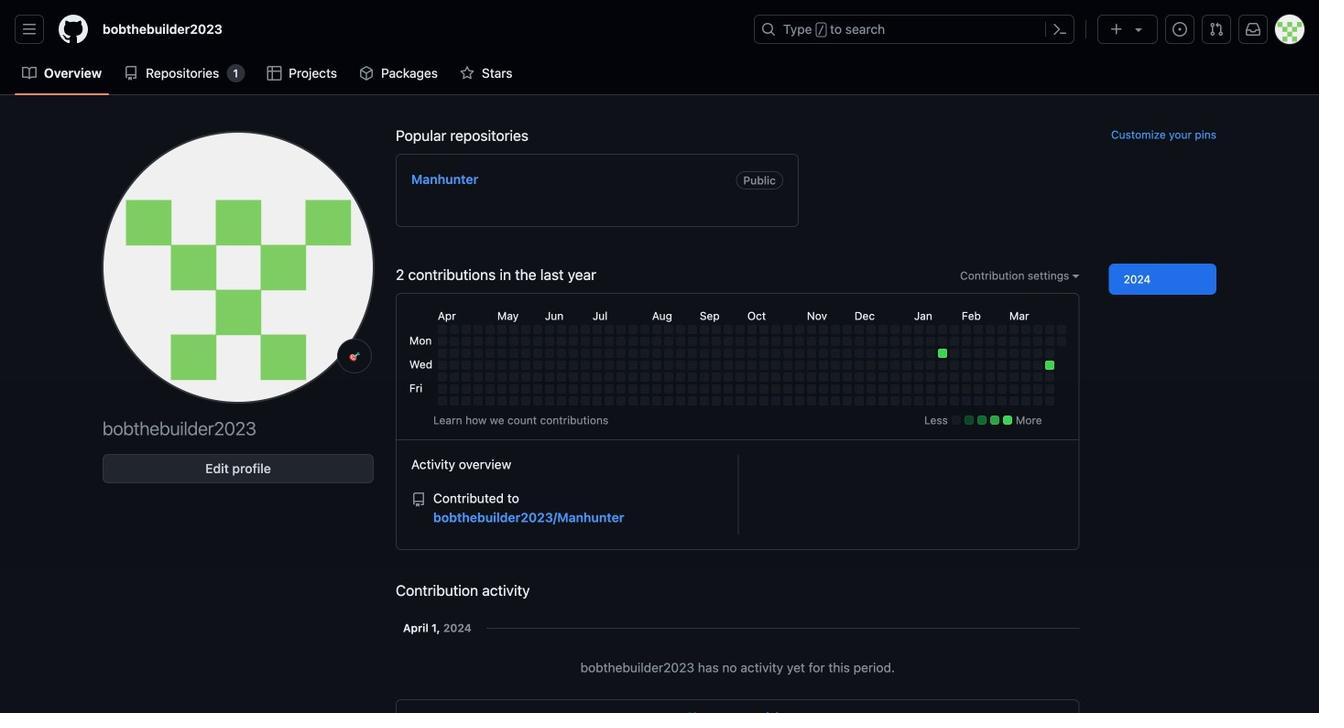 Task type: describe. For each thing, give the bounding box(es) containing it.
homepage image
[[59, 15, 88, 44]]

table image
[[267, 66, 282, 81]]

repo image
[[124, 66, 139, 81]]

plus image
[[1110, 22, 1124, 37]]

triangle down image
[[1132, 22, 1146, 37]]

command palette image
[[1053, 22, 1068, 37]]

star image
[[460, 66, 475, 81]]

repo image
[[411, 493, 426, 508]]

notifications image
[[1246, 22, 1261, 37]]

issue opened image
[[1173, 22, 1188, 37]]

book image
[[22, 66, 37, 81]]

git pull request image
[[1210, 22, 1224, 37]]



Task type: locate. For each thing, give the bounding box(es) containing it.
cell
[[438, 325, 447, 334], [450, 325, 459, 334], [462, 325, 471, 334], [474, 325, 483, 334], [486, 325, 495, 334], [497, 325, 507, 334], [509, 325, 519, 334], [521, 325, 530, 334], [533, 325, 542, 334], [545, 325, 554, 334], [557, 325, 566, 334], [569, 325, 578, 334], [581, 325, 590, 334], [593, 325, 602, 334], [605, 325, 614, 334], [617, 325, 626, 334], [629, 325, 638, 334], [640, 325, 650, 334], [652, 325, 662, 334], [664, 325, 673, 334], [676, 325, 685, 334], [688, 325, 697, 334], [700, 325, 709, 334], [712, 325, 721, 334], [724, 325, 733, 334], [736, 325, 745, 334], [748, 325, 757, 334], [760, 325, 769, 334], [772, 325, 781, 334], [783, 325, 793, 334], [795, 325, 804, 334], [807, 325, 816, 334], [819, 325, 828, 334], [831, 325, 840, 334], [843, 325, 852, 334], [855, 325, 864, 334], [867, 325, 876, 334], [879, 325, 888, 334], [891, 325, 900, 334], [903, 325, 912, 334], [914, 325, 924, 334], [926, 325, 936, 334], [938, 325, 947, 334], [950, 325, 959, 334], [962, 325, 971, 334], [974, 325, 983, 334], [986, 325, 995, 334], [998, 325, 1007, 334], [1010, 325, 1019, 334], [1022, 325, 1031, 334], [1034, 325, 1043, 334], [1046, 325, 1055, 334], [1057, 325, 1067, 334], [438, 337, 447, 346], [450, 337, 459, 346], [462, 337, 471, 346], [474, 337, 483, 346], [486, 337, 495, 346], [497, 337, 507, 346], [509, 337, 519, 346], [521, 337, 530, 346], [533, 337, 542, 346], [545, 337, 554, 346], [557, 337, 566, 346], [569, 337, 578, 346], [581, 337, 590, 346], [593, 337, 602, 346], [605, 337, 614, 346], [617, 337, 626, 346], [629, 337, 638, 346], [640, 337, 650, 346], [652, 337, 662, 346], [664, 337, 673, 346], [676, 337, 685, 346], [688, 337, 697, 346], [700, 337, 709, 346], [712, 337, 721, 346], [724, 337, 733, 346], [736, 337, 745, 346], [748, 337, 757, 346], [760, 337, 769, 346], [772, 337, 781, 346], [783, 337, 793, 346], [795, 337, 804, 346], [807, 337, 816, 346], [819, 337, 828, 346], [831, 337, 840, 346], [843, 337, 852, 346], [855, 337, 864, 346], [867, 337, 876, 346], [879, 337, 888, 346], [891, 337, 900, 346], [903, 337, 912, 346], [914, 337, 924, 346], [926, 337, 936, 346], [938, 337, 947, 346], [950, 337, 959, 346], [962, 337, 971, 346], [974, 337, 983, 346], [986, 337, 995, 346], [998, 337, 1007, 346], [1010, 337, 1019, 346], [1022, 337, 1031, 346], [1034, 337, 1043, 346], [1046, 337, 1055, 346], [1057, 337, 1067, 346], [438, 349, 447, 358], [450, 349, 459, 358], [462, 349, 471, 358], [474, 349, 483, 358], [486, 349, 495, 358], [497, 349, 507, 358], [509, 349, 519, 358], [521, 349, 530, 358], [533, 349, 542, 358], [545, 349, 554, 358], [557, 349, 566, 358], [569, 349, 578, 358], [581, 349, 590, 358], [593, 349, 602, 358], [605, 349, 614, 358], [617, 349, 626, 358], [629, 349, 638, 358], [640, 349, 650, 358], [652, 349, 662, 358], [664, 349, 673, 358], [676, 349, 685, 358], [688, 349, 697, 358], [700, 349, 709, 358], [712, 349, 721, 358], [724, 349, 733, 358], [736, 349, 745, 358], [748, 349, 757, 358], [760, 349, 769, 358], [772, 349, 781, 358], [783, 349, 793, 358], [795, 349, 804, 358], [807, 349, 816, 358], [819, 349, 828, 358], [831, 349, 840, 358], [843, 349, 852, 358], [855, 349, 864, 358], [867, 349, 876, 358], [879, 349, 888, 358], [891, 349, 900, 358], [903, 349, 912, 358], [914, 349, 924, 358], [926, 349, 936, 358], [938, 349, 947, 358], [950, 349, 959, 358], [962, 349, 971, 358], [974, 349, 983, 358], [986, 349, 995, 358], [998, 349, 1007, 358], [1010, 349, 1019, 358], [1022, 349, 1031, 358], [1034, 349, 1043, 358], [1046, 349, 1055, 358], [438, 361, 447, 370], [450, 361, 459, 370], [462, 361, 471, 370], [474, 361, 483, 370], [486, 361, 495, 370], [497, 361, 507, 370], [509, 361, 519, 370], [521, 361, 530, 370], [533, 361, 542, 370], [545, 361, 554, 370], [557, 361, 566, 370], [569, 361, 578, 370], [581, 361, 590, 370], [593, 361, 602, 370], [605, 361, 614, 370], [617, 361, 626, 370], [629, 361, 638, 370], [640, 361, 650, 370], [652, 361, 662, 370], [664, 361, 673, 370], [676, 361, 685, 370], [688, 361, 697, 370], [700, 361, 709, 370], [712, 361, 721, 370], [724, 361, 733, 370], [736, 361, 745, 370], [748, 361, 757, 370], [760, 361, 769, 370], [772, 361, 781, 370], [783, 361, 793, 370], [795, 361, 804, 370], [807, 361, 816, 370], [819, 361, 828, 370], [831, 361, 840, 370], [843, 361, 852, 370], [855, 361, 864, 370], [867, 361, 876, 370], [879, 361, 888, 370], [891, 361, 900, 370], [903, 361, 912, 370], [914, 361, 924, 370], [926, 361, 936, 370], [938, 361, 947, 370], [950, 361, 959, 370], [962, 361, 971, 370], [974, 361, 983, 370], [986, 361, 995, 370], [998, 361, 1007, 370], [1010, 361, 1019, 370], [1022, 361, 1031, 370], [1034, 361, 1043, 370], [1046, 361, 1055, 370], [438, 373, 447, 382], [450, 373, 459, 382], [462, 373, 471, 382], [474, 373, 483, 382], [486, 373, 495, 382], [509, 373, 519, 382], [521, 373, 530, 382], [533, 373, 542, 382], [545, 373, 554, 382], [557, 373, 566, 382], [569, 373, 578, 382], [581, 373, 590, 382], [593, 373, 602, 382], [605, 373, 614, 382], [617, 373, 626, 382], [629, 373, 638, 382], [640, 373, 650, 382], [652, 373, 662, 382], [664, 373, 673, 382], [676, 373, 685, 382], [700, 373, 709, 382], [712, 373, 721, 382], [724, 373, 733, 382], [736, 373, 745, 382], [748, 373, 757, 382], [760, 373, 769, 382], [772, 373, 781, 382], [783, 373, 793, 382], [795, 373, 804, 382], [807, 373, 816, 382], [819, 373, 828, 382], [831, 373, 840, 382], [843, 373, 852, 382], [855, 373, 864, 382], [867, 373, 876, 382], [891, 373, 900, 382], [903, 373, 912, 382], [914, 373, 924, 382], [926, 373, 936, 382], [938, 373, 947, 382], [950, 373, 959, 382], [962, 373, 971, 382], [974, 373, 983, 382], [986, 373, 995, 382], [998, 373, 1007, 382], [1010, 373, 1019, 382], [1022, 373, 1031, 382], [1034, 373, 1043, 382], [1046, 373, 1055, 382], [438, 385, 447, 394], [450, 385, 459, 394], [462, 385, 471, 394], [474, 385, 483, 394], [486, 385, 495, 394], [497, 385, 507, 394], [509, 385, 519, 394], [521, 385, 530, 394], [533, 385, 542, 394], [545, 385, 554, 394], [557, 385, 566, 394], [569, 385, 578, 394], [581, 385, 590, 394], [593, 385, 602, 394], [605, 385, 614, 394], [617, 385, 626, 394], [629, 385, 638, 394], [640, 385, 650, 394], [652, 385, 662, 394], [664, 385, 673, 394], [676, 385, 685, 394], [688, 385, 697, 394], [700, 385, 709, 394], [712, 385, 721, 394], [724, 385, 733, 394], [736, 385, 745, 394], [748, 385, 757, 394], [760, 385, 769, 394], [772, 385, 781, 394], [783, 385, 793, 394], [795, 385, 804, 394], [807, 385, 816, 394], [819, 385, 828, 394], [831, 385, 840, 394], [843, 385, 852, 394], [855, 385, 864, 394], [867, 385, 876, 394], [879, 385, 888, 394], [891, 385, 900, 394], [903, 385, 912, 394], [914, 385, 924, 394], [926, 385, 936, 394], [938, 385, 947, 394], [950, 385, 959, 394], [962, 385, 971, 394], [974, 385, 983, 394], [986, 385, 995, 394], [998, 385, 1007, 394], [1010, 385, 1019, 394], [1022, 385, 1031, 394], [1034, 385, 1043, 394], [1046, 385, 1055, 394], [438, 397, 447, 406], [450, 397, 459, 406], [462, 397, 471, 406], [474, 397, 483, 406], [486, 397, 495, 406], [497, 397, 507, 406], [509, 397, 519, 406], [521, 397, 530, 406], [533, 397, 542, 406], [545, 397, 554, 406], [557, 397, 566, 406], [569, 397, 578, 406], [581, 397, 590, 406], [593, 397, 602, 406], [605, 397, 614, 406], [617, 397, 626, 406], [629, 397, 638, 406], [640, 397, 650, 406], [652, 397, 662, 406], [664, 397, 673, 406], [676, 397, 685, 406], [688, 397, 697, 406], [700, 397, 709, 406], [712, 397, 721, 406], [724, 397, 733, 406], [736, 397, 745, 406], [748, 397, 757, 406], [760, 397, 769, 406], [772, 397, 781, 406], [783, 397, 793, 406], [795, 397, 804, 406], [807, 397, 816, 406], [819, 397, 828, 406], [831, 397, 840, 406], [843, 397, 852, 406], [855, 397, 864, 406], [867, 397, 876, 406], [879, 397, 888, 406], [891, 397, 900, 406], [903, 397, 912, 406], [914, 397, 924, 406], [926, 397, 936, 406], [938, 397, 947, 406], [950, 397, 959, 406], [962, 397, 971, 406], [974, 397, 983, 406], [986, 397, 995, 406], [998, 397, 1007, 406], [1010, 397, 1019, 406], [1022, 397, 1031, 406], [1034, 397, 1043, 406], [1046, 397, 1055, 406]]

change your avatar image
[[103, 132, 374, 403]]

grid
[[407, 305, 1069, 409]]

package image
[[359, 66, 374, 81]]



Task type: vqa. For each thing, say whether or not it's contained in the screenshot.
Change your avatar
yes



